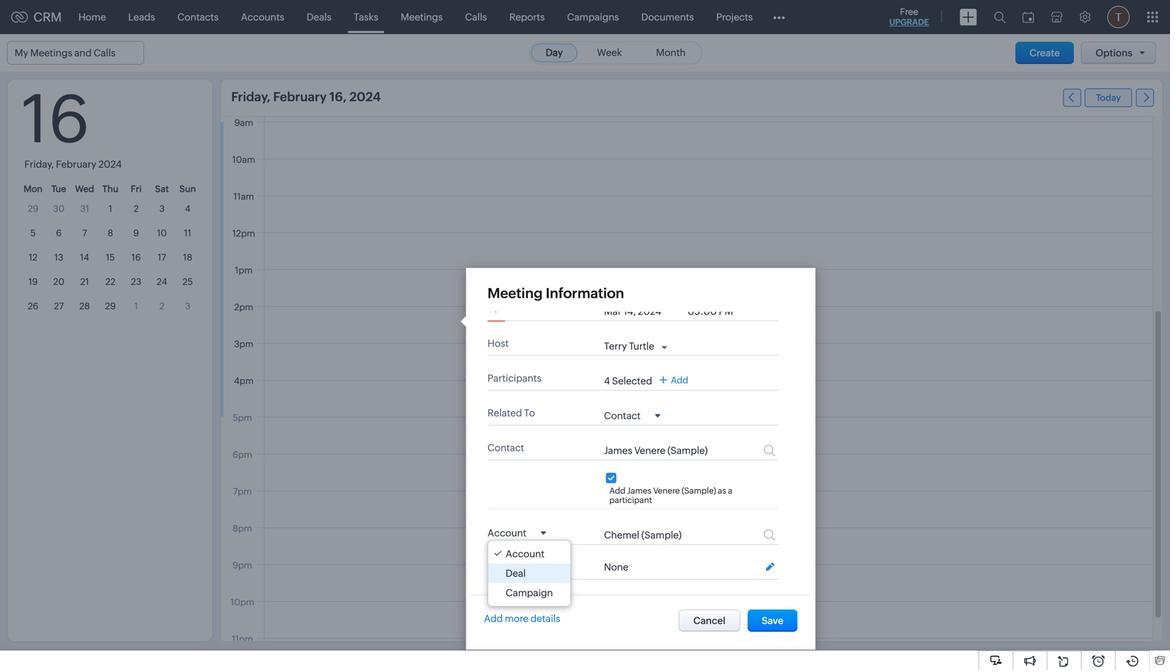 Task type: describe. For each thing, give the bounding box(es) containing it.
20
[[53, 277, 65, 287]]

0 vertical spatial to
[[488, 303, 499, 315]]

12
[[29, 253, 37, 263]]

friday
[[24, 159, 51, 170]]

month link
[[642, 44, 701, 62]]

terry
[[604, 341, 627, 352]]

create menu element
[[952, 0, 986, 34]]

leads link
[[117, 0, 166, 34]]

5
[[30, 228, 36, 239]]

options
[[1096, 47, 1133, 59]]

14
[[80, 253, 89, 263]]

4 for 4 selected
[[604, 376, 610, 387]]

participants
[[488, 373, 542, 384]]

11am
[[234, 192, 254, 202]]

documents
[[642, 11, 694, 23]]

february inside '16 friday , february 2024'
[[56, 159, 96, 170]]

4 for 4
[[185, 204, 191, 214]]

16 for 16 friday , february 2024
[[22, 81, 90, 157]]

campaigns
[[567, 11, 619, 23]]

reports link
[[498, 0, 556, 34]]

1 vertical spatial 1
[[134, 301, 138, 312]]

6pm
[[233, 450, 252, 461]]

free upgrade
[[890, 7, 929, 27]]

accounts
[[241, 11, 284, 23]]

week link
[[583, 44, 637, 62]]

more
[[505, 614, 529, 625]]

tue
[[51, 184, 66, 194]]

projects link
[[705, 0, 764, 34]]

upgrade
[[890, 17, 929, 27]]

host
[[488, 338, 509, 349]]

crm link
[[11, 10, 62, 24]]

12pm
[[232, 229, 255, 239]]

create
[[1030, 47, 1060, 59]]

day
[[546, 47, 563, 58]]

28
[[79, 301, 90, 312]]

profile image
[[1108, 6, 1130, 28]]

1pm
[[235, 265, 253, 276]]

as
[[718, 487, 727, 496]]

hh:mm a text field
[[688, 306, 744, 317]]

add for add more details
[[484, 614, 503, 625]]

2pm
[[234, 302, 253, 313]]

add james venere (sample) as a participant
[[610, 487, 733, 505]]

10
[[157, 228, 167, 239]]

4pm
[[234, 376, 254, 387]]

1 horizontal spatial 2
[[159, 301, 165, 312]]

deal
[[506, 568, 526, 580]]

contact inside field
[[604, 411, 641, 422]]

13
[[54, 253, 63, 263]]

0 horizontal spatial 3
[[159, 204, 165, 214]]

7pm
[[233, 487, 252, 497]]

mmm d, yyyy text field
[[604, 306, 681, 317]]

1 vertical spatial to
[[524, 408, 535, 419]]

information
[[546, 286, 624, 302]]

1 horizontal spatial meetings
[[401, 11, 443, 23]]

meetings link
[[390, 0, 454, 34]]

day link
[[531, 44, 578, 62]]

25
[[183, 277, 193, 287]]

projects
[[717, 11, 753, 23]]

0 vertical spatial 29
[[28, 204, 38, 214]]

26
[[28, 301, 38, 312]]

campaigns link
[[556, 0, 630, 34]]

venere
[[653, 487, 680, 496]]

11pm
[[232, 635, 253, 645]]

crm
[[33, 10, 62, 24]]

related
[[488, 408, 522, 419]]

27
[[54, 301, 64, 312]]

23
[[131, 277, 141, 287]]

sat
[[155, 184, 169, 194]]

6
[[56, 228, 62, 239]]

logo image
[[11, 11, 28, 23]]

8
[[108, 228, 113, 239]]

add for add james venere (sample) as a participant
[[610, 487, 626, 496]]

contacts link
[[166, 0, 230, 34]]

a
[[728, 487, 733, 496]]

month
[[656, 47, 686, 58]]

7
[[82, 228, 87, 239]]

add more details link
[[484, 614, 561, 625]]

tasks link
[[343, 0, 390, 34]]

meeting information
[[488, 286, 624, 302]]

,
[[51, 159, 54, 170]]

search image
[[994, 11, 1006, 23]]

9
[[133, 228, 139, 239]]

free
[[900, 7, 919, 17]]

search element
[[986, 0, 1014, 34]]

contacts
[[177, 11, 219, 23]]

tasks
[[354, 11, 379, 23]]

18
[[183, 253, 192, 263]]

leads
[[128, 11, 155, 23]]

deals link
[[296, 0, 343, 34]]

turtle
[[629, 341, 655, 352]]

add link
[[660, 376, 689, 386]]

30
[[53, 204, 65, 214]]

15
[[106, 253, 115, 263]]

none
[[604, 562, 629, 574]]



Task type: vqa. For each thing, say whether or not it's contained in the screenshot.
'2024'
yes



Task type: locate. For each thing, give the bounding box(es) containing it.
add left more
[[484, 614, 503, 625]]

2024 right 16,
[[349, 90, 381, 104]]

0 vertical spatial 4
[[185, 204, 191, 214]]

0 horizontal spatial february
[[56, 159, 96, 170]]

mon
[[24, 184, 43, 194]]

1 horizontal spatial february
[[273, 90, 327, 104]]

0 vertical spatial 1
[[109, 204, 112, 214]]

16 friday , february 2024
[[22, 81, 122, 170]]

2024
[[349, 90, 381, 104], [98, 159, 122, 170]]

8pm
[[233, 524, 252, 534]]

1 vertical spatial 2024
[[98, 159, 122, 170]]

1 down the thu
[[109, 204, 112, 214]]

4 down sun on the left top of page
[[185, 204, 191, 214]]

february left 16,
[[273, 90, 327, 104]]

16 for 16
[[132, 253, 141, 263]]

deals
[[307, 11, 332, 23]]

1 vertical spatial 29
[[105, 301, 116, 312]]

17
[[158, 253, 166, 263]]

tree containing account
[[488, 541, 571, 607]]

0 horizontal spatial 1
[[109, 204, 112, 214]]

4 left selected at the right of page
[[604, 376, 610, 387]]

profile element
[[1099, 0, 1138, 34]]

meetings left the calls "link"
[[401, 11, 443, 23]]

0 vertical spatial account
[[488, 528, 527, 539]]

0 vertical spatial 2024
[[349, 90, 381, 104]]

today
[[1096, 93, 1121, 103]]

0 horizontal spatial add
[[484, 614, 503, 625]]

tree
[[488, 541, 571, 607]]

16,
[[330, 90, 347, 104]]

1 down 23
[[134, 301, 138, 312]]

None text field
[[604, 446, 716, 457]]

1 horizontal spatial 2024
[[349, 90, 381, 104]]

home link
[[67, 0, 117, 34]]

account inside tree
[[506, 549, 545, 560]]

1 vertical spatial add
[[610, 487, 626, 496]]

create menu image
[[960, 9, 978, 25]]

Contact field
[[604, 410, 660, 422]]

2 down '24'
[[159, 301, 165, 312]]

calls right and
[[94, 47, 116, 59]]

0 horizontal spatial 4
[[185, 204, 191, 214]]

1 horizontal spatial contact
[[604, 411, 641, 422]]

to down meeting
[[488, 303, 499, 315]]

2 horizontal spatial add
[[671, 376, 689, 386]]

related to
[[488, 408, 535, 419]]

reports
[[509, 11, 545, 23]]

0 horizontal spatial contact
[[488, 443, 524, 454]]

0 vertical spatial 2
[[134, 204, 139, 214]]

add right selected at the right of page
[[671, 376, 689, 386]]

1 horizontal spatial 4
[[604, 376, 610, 387]]

29
[[28, 204, 38, 214], [105, 301, 116, 312]]

my
[[15, 47, 28, 59]]

contact down 4 selected
[[604, 411, 641, 422]]

2024 inside '16 friday , february 2024'
[[98, 159, 122, 170]]

3pm
[[234, 339, 254, 350]]

11
[[184, 228, 191, 239]]

(sample)
[[682, 487, 716, 496]]

add inside add james venere (sample) as a participant
[[610, 487, 626, 496]]

2 down fri
[[134, 204, 139, 214]]

0 vertical spatial 3
[[159, 204, 165, 214]]

account up repeat
[[488, 528, 527, 539]]

0 horizontal spatial meetings
[[30, 47, 72, 59]]

contact down "related" at the left bottom of page
[[488, 443, 524, 454]]

calls
[[465, 11, 487, 23], [94, 47, 116, 59]]

meetings right my
[[30, 47, 72, 59]]

accounts link
[[230, 0, 296, 34]]

3 down sat
[[159, 204, 165, 214]]

4 selected
[[604, 376, 652, 387]]

29 down 22 on the left of the page
[[105, 301, 116, 312]]

0 horizontal spatial calls
[[94, 47, 116, 59]]

4
[[185, 204, 191, 214], [604, 376, 610, 387]]

0 horizontal spatial to
[[488, 303, 499, 315]]

fri
[[131, 184, 142, 194]]

meeting
[[488, 286, 543, 302]]

james
[[627, 487, 652, 496]]

february right ,
[[56, 159, 96, 170]]

1 horizontal spatial 29
[[105, 301, 116, 312]]

friday, february 16, 2024
[[231, 90, 381, 104]]

1 vertical spatial meetings
[[30, 47, 72, 59]]

1 horizontal spatial 16
[[132, 253, 141, 263]]

10pm
[[230, 598, 254, 608]]

calls inside "link"
[[465, 11, 487, 23]]

repeat
[[488, 562, 520, 573]]

29 down mon
[[28, 204, 38, 214]]

1 vertical spatial 4
[[604, 376, 610, 387]]

1 horizontal spatial add
[[610, 487, 626, 496]]

account for account field
[[488, 528, 527, 539]]

account for tree containing account
[[506, 549, 545, 560]]

calls link
[[454, 0, 498, 34]]

1 vertical spatial 16
[[132, 253, 141, 263]]

0 horizontal spatial 29
[[28, 204, 38, 214]]

10am
[[232, 155, 255, 165]]

my meetings and calls
[[15, 47, 116, 59]]

1 vertical spatial contact
[[488, 443, 524, 454]]

0 vertical spatial add
[[671, 376, 689, 386]]

0 horizontal spatial 16
[[22, 81, 90, 157]]

19
[[28, 277, 38, 287]]

documents link
[[630, 0, 705, 34]]

account up deal
[[506, 549, 545, 560]]

16 up 23
[[132, 253, 141, 263]]

0 vertical spatial 16
[[22, 81, 90, 157]]

1 horizontal spatial to
[[524, 408, 535, 419]]

1 vertical spatial 3
[[185, 301, 190, 312]]

friday,
[[231, 90, 271, 104]]

1 vertical spatial account
[[506, 549, 545, 560]]

terry turtle
[[604, 341, 655, 352]]

participant
[[610, 496, 652, 505]]

0 horizontal spatial 2024
[[98, 159, 122, 170]]

16
[[22, 81, 90, 157], [132, 253, 141, 263]]

add more details
[[484, 614, 561, 625]]

1 vertical spatial calls
[[94, 47, 116, 59]]

thu
[[102, 184, 119, 194]]

contact
[[604, 411, 641, 422], [488, 443, 524, 454]]

meetings
[[401, 11, 443, 23], [30, 47, 72, 59]]

add
[[671, 376, 689, 386], [610, 487, 626, 496], [484, 614, 503, 625]]

9am
[[234, 118, 253, 128]]

0 vertical spatial contact
[[604, 411, 641, 422]]

week
[[597, 47, 622, 58]]

9pm
[[233, 561, 252, 571]]

0 vertical spatial february
[[273, 90, 327, 104]]

1 horizontal spatial calls
[[465, 11, 487, 23]]

0 vertical spatial meetings
[[401, 11, 443, 23]]

1 vertical spatial 2
[[159, 301, 165, 312]]

calls left reports
[[465, 11, 487, 23]]

0 horizontal spatial 2
[[134, 204, 139, 214]]

wed
[[75, 184, 94, 194]]

None button
[[679, 610, 740, 633], [748, 610, 798, 633], [679, 610, 740, 633], [748, 610, 798, 633]]

and
[[74, 47, 92, 59]]

24
[[157, 277, 167, 287]]

details
[[531, 614, 561, 625]]

2
[[134, 204, 139, 214], [159, 301, 165, 312]]

1 horizontal spatial 1
[[134, 301, 138, 312]]

campaign
[[506, 588, 553, 599]]

account inside field
[[488, 528, 527, 539]]

3
[[159, 204, 165, 214], [185, 301, 190, 312]]

21
[[80, 277, 89, 287]]

home
[[78, 11, 106, 23]]

None text field
[[604, 530, 716, 541]]

31
[[80, 204, 89, 214]]

1 horizontal spatial 3
[[185, 301, 190, 312]]

16 inside '16 friday , february 2024'
[[22, 81, 90, 157]]

sun
[[179, 184, 196, 194]]

Account field
[[488, 525, 546, 541]]

16 up ,
[[22, 81, 90, 157]]

2024 up the thu
[[98, 159, 122, 170]]

to right "related" at the left bottom of page
[[524, 408, 535, 419]]

selected
[[612, 376, 652, 387]]

1 vertical spatial february
[[56, 159, 96, 170]]

3 down "25"
[[185, 301, 190, 312]]

1
[[109, 204, 112, 214], [134, 301, 138, 312]]

0 vertical spatial calls
[[465, 11, 487, 23]]

add left james
[[610, 487, 626, 496]]

add for add link
[[671, 376, 689, 386]]

2 vertical spatial add
[[484, 614, 503, 625]]

today link
[[1085, 88, 1133, 107]]



